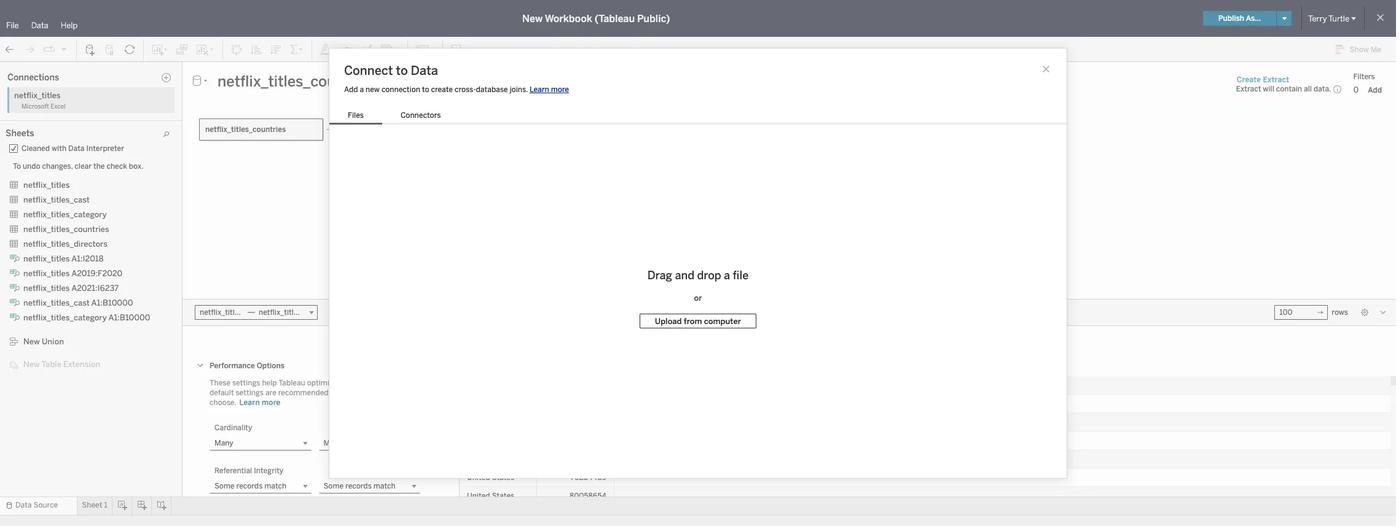 Task type: vqa. For each thing, say whether or not it's contained in the screenshot.
Fit image
yes



Task type: describe. For each thing, give the bounding box(es) containing it.
country
[[37, 156, 65, 165]]

swap rows and columns image
[[231, 43, 243, 56]]

measure values
[[31, 300, 85, 309]]

1 row from the top
[[460, 377, 1391, 395]]

rows
[[254, 87, 273, 95]]

connection
[[382, 85, 420, 94]]

format workbook image
[[361, 43, 373, 56]]

netflix_titles_cast for netflix_titles_cast a1:b10000
[[23, 299, 90, 308]]

a1:i2018
[[71, 254, 104, 264]]

drag
[[648, 269, 673, 283]]

a1:b10000 for netflix_titles_category a1:b10000
[[108, 313, 150, 323]]

new for new union
[[23, 337, 40, 347]]

2 row from the top
[[460, 395, 1391, 414]]

contain
[[1277, 85, 1303, 93]]

as...
[[1246, 14, 1261, 23]]

add for add
[[1368, 86, 1382, 94]]

and
[[675, 269, 695, 283]]

upload from computer button
[[640, 314, 757, 329]]

integrity
[[254, 467, 284, 476]]

0
[[1354, 85, 1359, 94]]

data right with
[[68, 144, 85, 153]]

0 horizontal spatial more
[[262, 399, 281, 408]]

marks
[[141, 130, 163, 138]]

0 vertical spatial to
[[396, 63, 408, 78]]

sure
[[375, 389, 390, 398]]

1 column header from the left
[[460, 326, 537, 376]]

netflix_titles microsoft excel
[[14, 91, 66, 111]]

drop
[[697, 269, 722, 283]]

tableau
[[279, 379, 305, 388]]

workbook
[[545, 13, 592, 24]]

data up redo image
[[31, 21, 48, 30]]

1 vertical spatial a
[[724, 269, 730, 283]]

files
[[348, 111, 364, 120]]

choose.
[[210, 399, 236, 408]]

learn more link for add a new connection to create cross-database joins.
[[530, 85, 569, 94]]

netflix_titles_cast a1:b10000
[[23, 299, 133, 308]]

netflix_titles a2021:i6237
[[23, 284, 119, 293]]

united for 70234439
[[467, 474, 490, 483]]

(count) for netflix_titles_directors (count)
[[115, 242, 142, 250]]

data left source
[[15, 502, 32, 510]]

1 horizontal spatial learn
[[530, 85, 549, 94]]

new worksheet image
[[151, 43, 168, 56]]

united states for 70234439
[[467, 474, 515, 483]]

public)
[[637, 13, 670, 24]]

to undo changes, clear the check box.
[[13, 162, 143, 171]]

5 row from the top
[[460, 451, 1391, 469]]

changes,
[[42, 162, 73, 171]]

data.
[[1314, 85, 1332, 93]]

joins.
[[510, 85, 528, 94]]

performance options
[[210, 362, 285, 371]]

these
[[210, 379, 231, 388]]

1 horizontal spatial replay animation image
[[60, 45, 68, 53]]

show for show me
[[1350, 45, 1369, 54]]

cleaned with data interpreter
[[22, 144, 124, 153]]

new union
[[23, 337, 64, 347]]

help
[[61, 21, 78, 30]]

optimize
[[307, 379, 337, 388]]

netflix_titles_countries down to undo changes, clear the check box.
[[37, 183, 115, 192]]

(generated) for latitude (generated)
[[62, 274, 102, 283]]

names
[[63, 260, 87, 269]]

these settings help tableau optimize queries during analysis. the default settings are recommended, if you aren't sure what to choose.
[[210, 379, 435, 408]]

a2021:i6237
[[71, 284, 119, 293]]

add button
[[1363, 84, 1388, 96]]

pause auto updates image
[[104, 43, 116, 56]]

new data source image
[[84, 43, 97, 56]]

a2019:f2020
[[71, 269, 122, 278]]

0 horizontal spatial a
[[360, 85, 364, 94]]

add for add a new connection to create cross-database joins. learn more
[[344, 85, 358, 94]]

connectors
[[401, 111, 441, 120]]

duplicate image
[[176, 43, 188, 56]]

analytics
[[57, 66, 92, 75]]

or
[[694, 294, 702, 303]]

highlight image
[[320, 43, 334, 56]]

the
[[422, 379, 435, 388]]

0 vertical spatial 1
[[281, 110, 288, 127]]

states for 70234439
[[492, 474, 515, 483]]

show for show id (netflix!titles!directors)
[[37, 227, 56, 236]]

clear
[[75, 162, 92, 171]]

6 row from the top
[[460, 469, 1391, 487]]

publish as... button
[[1203, 11, 1277, 26]]

netflix_titles_directors (count)
[[37, 242, 142, 250]]

database
[[476, 85, 508, 94]]

file
[[733, 269, 749, 283]]

learn more link for these settings help tableau optimize queries during analysis. the default settings are recommended, if you aren't sure what to choose.
[[239, 398, 281, 408]]

0 horizontal spatial replay animation image
[[43, 43, 55, 56]]

options
[[257, 362, 285, 371]]

measure for measure values
[[31, 300, 61, 309]]

sort descending image
[[270, 43, 282, 56]]

turtle
[[1329, 14, 1350, 23]]

collapse image
[[112, 67, 120, 74]]

undo
[[23, 162, 40, 171]]

create extract
[[1237, 75, 1290, 84]]

computer
[[704, 317, 741, 326]]

upload
[[655, 317, 682, 326]]

filters
[[1354, 72, 1376, 81]]

2 column header from the left
[[537, 326, 614, 376]]

me
[[1371, 45, 1382, 54]]

aren't
[[353, 389, 373, 398]]

size
[[175, 181, 188, 189]]

netflix_titles_countries+
[[15, 84, 99, 92]]

4 row from the top
[[460, 432, 1391, 451]]

if
[[332, 389, 337, 398]]

measure names
[[31, 260, 87, 269]]

sort ascending image
[[250, 43, 262, 56]]

you
[[339, 389, 351, 398]]

publish as...
[[1219, 14, 1261, 23]]

queries
[[339, 379, 365, 388]]

a1:b10000 for netflix_titles_cast a1:b10000
[[91, 299, 133, 308]]

union
[[42, 337, 64, 347]]

1 horizontal spatial sheet
[[245, 110, 278, 127]]

1 vertical spatial learn
[[239, 399, 260, 408]]

director
[[37, 215, 65, 223]]

netflix_titles for netflix_titles a2021:i6237
[[23, 284, 70, 293]]

0 horizontal spatial 1
[[104, 502, 107, 510]]

netflix_titles for netflix_titles
[[23, 181, 70, 190]]



Task type: locate. For each thing, give the bounding box(es) containing it.
learn more link right joins.
[[530, 85, 569, 94]]

replay animation image
[[43, 43, 55, 56], [60, 45, 68, 53]]

new table extension
[[23, 360, 100, 369]]

measure up latitude
[[31, 260, 61, 269]]

1 vertical spatial united states
[[467, 492, 515, 501]]

to inside these settings help tableau optimize queries during analysis. the default settings are recommended, if you aren't sure what to choose.
[[411, 389, 418, 398]]

0 vertical spatial more
[[551, 85, 569, 94]]

2 horizontal spatial to
[[422, 85, 429, 94]]

netflix_titles_cast for netflix_titles_cast
[[23, 195, 90, 205]]

(netflix_titles)
[[101, 84, 150, 92]]

new left the "table"
[[23, 360, 40, 369]]

sheet down rows
[[245, 110, 278, 127]]

netflix_titles for netflix_titles a2019:f2020
[[23, 269, 70, 278]]

netflix_titles for netflix_titles a1:i2018
[[23, 254, 70, 264]]

(count) for netflix_titles_countries (count)
[[117, 183, 143, 192]]

0 vertical spatial sheet
[[245, 110, 278, 127]]

column header
[[460, 326, 537, 376], [537, 326, 614, 376]]

0 vertical spatial settings
[[232, 379, 260, 388]]

fit image
[[381, 43, 400, 56]]

longitude
[[31, 287, 66, 296]]

0 horizontal spatial sheet 1
[[82, 502, 107, 510]]

performance
[[210, 362, 255, 371]]

2 measure from the top
[[31, 300, 61, 309]]

extension
[[63, 360, 100, 369]]

0 vertical spatial states
[[492, 474, 515, 483]]

1 vertical spatial sheet 1
[[82, 502, 107, 510]]

0 vertical spatial new
[[522, 13, 543, 24]]

show inside show me 'button'
[[1350, 45, 1369, 54]]

netflix_titles_category for netflix_titles_category
[[23, 210, 107, 219]]

0 horizontal spatial to
[[396, 63, 408, 78]]

1 netflix_titles_cast from the top
[[23, 195, 90, 205]]

new for new workbook (tableau public)
[[522, 13, 543, 24]]

1 measure from the top
[[31, 260, 61, 269]]

settings
[[232, 379, 260, 388], [236, 389, 264, 398]]

netflix_titles up latitude
[[23, 254, 70, 264]]

1 netflix_titles_category from the top
[[23, 210, 107, 219]]

0 vertical spatial id
[[58, 169, 64, 178]]

netflix_titles up microsoft
[[14, 91, 61, 100]]

help
[[262, 379, 277, 388]]

create
[[431, 85, 453, 94]]

1 vertical spatial settings
[[236, 389, 264, 398]]

show down country at the top left of the page
[[37, 169, 56, 178]]

add a new connection to create cross-database joins. learn more
[[344, 85, 569, 94]]

id for show id (netflix!titles!directors)
[[58, 227, 64, 236]]

id down country at the top left of the page
[[58, 169, 64, 178]]

netflix_titles_category
[[23, 210, 107, 219], [23, 313, 107, 323]]

are
[[265, 389, 277, 398]]

terry turtle
[[1309, 14, 1350, 23]]

netflix_titles a1:i2018
[[23, 254, 104, 264]]

show id (netflix!titles!directors)
[[37, 227, 151, 236]]

1 horizontal spatial more
[[551, 85, 569, 94]]

learn more link down are
[[239, 398, 281, 408]]

pages
[[141, 66, 162, 74]]

referential
[[215, 467, 252, 476]]

learn right joins.
[[530, 85, 549, 94]]

performance options button
[[194, 359, 443, 374]]

1
[[281, 110, 288, 127], [104, 502, 107, 510]]

1 horizontal spatial add
[[1368, 86, 1382, 94]]

to
[[13, 162, 21, 171]]

0 horizontal spatial sheet
[[82, 502, 102, 510]]

0 vertical spatial sheet 1
[[245, 110, 288, 127]]

1 vertical spatial show
[[37, 169, 56, 178]]

netflix_titles_countries
[[205, 125, 286, 134], [31, 143, 112, 152], [37, 183, 115, 192], [23, 225, 109, 234]]

netflix_titles inside netflix_titles microsoft excel
[[14, 91, 61, 100]]

terry
[[1309, 14, 1328, 23]]

from
[[684, 317, 702, 326]]

tables
[[11, 128, 35, 138]]

check
[[107, 162, 127, 171]]

2 vertical spatial new
[[23, 360, 40, 369]]

cleaned
[[22, 144, 50, 153]]

1 vertical spatial united
[[467, 492, 490, 501]]

redo image
[[23, 43, 36, 56]]

add inside button
[[1368, 86, 1382, 94]]

a left file
[[724, 269, 730, 283]]

replay animation image right redo image
[[43, 43, 55, 56]]

0 vertical spatial netflix_titles_category
[[23, 210, 107, 219]]

2 states from the top
[[492, 492, 515, 501]]

upload from computer
[[655, 317, 741, 326]]

microsoft
[[22, 103, 49, 111]]

0 vertical spatial learn
[[530, 85, 549, 94]]

sheet right source
[[82, 502, 102, 510]]

new workbook (tableau public)
[[522, 13, 670, 24]]

row group containing united states
[[460, 377, 1391, 527]]

a left new
[[360, 85, 364, 94]]

None text field
[[213, 72, 1226, 91], [1275, 306, 1329, 320], [213, 72, 1226, 91], [1275, 306, 1329, 320]]

latitude
[[31, 274, 60, 283]]

netflix_titles_directors
[[31, 202, 110, 210], [23, 240, 108, 249], [37, 242, 113, 250]]

show for show id
[[37, 169, 56, 178]]

clear sheet image
[[195, 43, 215, 56]]

row group inside grid
[[460, 377, 1391, 527]]

1 down columns
[[281, 110, 288, 127]]

sheets
[[6, 128, 34, 139]]

settings up learn more
[[236, 389, 264, 398]]

the
[[93, 162, 105, 171]]

row
[[460, 377, 1391, 395], [460, 395, 1391, 414], [460, 414, 1391, 432], [460, 432, 1391, 451], [460, 451, 1391, 469], [460, 469, 1391, 487], [460, 487, 1391, 506]]

cell
[[460, 377, 537, 395], [537, 377, 615, 395], [460, 395, 537, 414], [537, 395, 615, 414], [460, 414, 537, 432], [537, 414, 615, 432], [460, 432, 537, 451], [537, 432, 615, 451], [460, 451, 537, 469], [537, 451, 615, 469]]

to down analysis.
[[411, 389, 418, 398]]

1 vertical spatial new
[[23, 337, 40, 347]]

rows
[[1332, 309, 1349, 317]]

1 states from the top
[[492, 474, 515, 483]]

to left 'create'
[[422, 85, 429, 94]]

1 vertical spatial more
[[262, 399, 281, 408]]

show me button
[[1331, 40, 1393, 59]]

1 vertical spatial netflix_titles_category
[[23, 313, 107, 323]]

id down director
[[58, 227, 64, 236]]

1 horizontal spatial a
[[724, 269, 730, 283]]

netflix_titles_category for netflix_titles_category a1:b10000
[[23, 313, 107, 323]]

0 vertical spatial (generated)
[[62, 274, 102, 283]]

0 vertical spatial show
[[1350, 45, 1369, 54]]

show down director
[[37, 227, 56, 236]]

netflix_titles_cast down longitude on the left
[[23, 299, 90, 308]]

measure down longitude on the left
[[31, 300, 61, 309]]

0 horizontal spatial learn
[[239, 399, 260, 408]]

united states for 80058654
[[467, 492, 515, 501]]

0 vertical spatial united states
[[467, 474, 515, 483]]

1 vertical spatial learn more link
[[239, 398, 281, 408]]

data down show/hide cards icon
[[411, 63, 438, 78]]

sheet 1 right source
[[82, 502, 107, 510]]

0 vertical spatial measure
[[31, 260, 61, 269]]

settings down 'performance options'
[[232, 379, 260, 388]]

more right joins.
[[551, 85, 569, 94]]

netflix_titles down show id
[[23, 181, 70, 190]]

netflix_titles
[[14, 91, 61, 100], [23, 181, 70, 190], [23, 254, 70, 264], [23, 269, 70, 278], [23, 284, 70, 293]]

extract up will on the right top of the page
[[1264, 75, 1290, 84]]

0 vertical spatial learn more link
[[530, 85, 569, 94]]

1 id from the top
[[58, 169, 64, 178]]

show left me
[[1350, 45, 1369, 54]]

new left workbook
[[522, 13, 543, 24]]

(netflix!titles!directors)
[[66, 227, 151, 236]]

0 horizontal spatial column header
[[460, 326, 537, 376]]

1 vertical spatial to
[[422, 85, 429, 94]]

data source
[[15, 502, 58, 510]]

data down undo 'icon'
[[7, 66, 25, 75]]

1 vertical spatial measure
[[31, 300, 61, 309]]

netflix_titles_countries (count)
[[37, 183, 143, 192]]

2 united states from the top
[[467, 492, 515, 501]]

totals image
[[290, 43, 304, 56]]

show me
[[1350, 45, 1382, 54]]

3 row from the top
[[460, 414, 1391, 432]]

(generated) up netflix_titles a2021:i6237
[[62, 274, 102, 283]]

netflix_titles down latitude
[[23, 284, 70, 293]]

2 netflix_titles_cast from the top
[[23, 299, 90, 308]]

learn right choose.
[[239, 399, 260, 408]]

1 united from the top
[[467, 474, 490, 483]]

latitude (generated)
[[31, 274, 102, 283]]

undo image
[[4, 43, 16, 56]]

learn more
[[239, 399, 281, 408]]

learn
[[530, 85, 549, 94], [239, 399, 260, 408]]

to
[[396, 63, 408, 78], [422, 85, 429, 94], [411, 389, 418, 398]]

grid containing united states
[[460, 326, 1397, 527]]

1 vertical spatial (generated)
[[67, 287, 108, 296]]

list box containing files
[[329, 108, 460, 124]]

0 horizontal spatial extract
[[1237, 85, 1262, 93]]

netflix_titles a2019:f2020
[[23, 269, 122, 278]]

drag and drop a file
[[648, 269, 749, 283]]

0 vertical spatial united
[[467, 474, 490, 483]]

netflix_titles_cast up director
[[23, 195, 90, 205]]

replay animation image up analytics
[[60, 45, 68, 53]]

add left new
[[344, 85, 358, 94]]

all
[[1304, 85, 1312, 93]]

columns
[[254, 66, 285, 74]]

1 vertical spatial extract
[[1237, 85, 1262, 93]]

analysis.
[[391, 379, 421, 388]]

0 horizontal spatial add
[[344, 85, 358, 94]]

file
[[6, 21, 19, 30]]

united for 80058654
[[467, 492, 490, 501]]

1 horizontal spatial sheet 1
[[245, 110, 288, 127]]

new
[[366, 85, 380, 94]]

row group
[[460, 377, 1391, 527]]

0 vertical spatial extract
[[1264, 75, 1290, 84]]

(generated) up "netflix_titles_cast a1:b10000"
[[67, 287, 108, 296]]

sheet 1
[[245, 110, 288, 127], [82, 502, 107, 510]]

interpreter
[[86, 144, 124, 153]]

1 vertical spatial (count)
[[115, 242, 142, 250]]

grid
[[460, 326, 1397, 527]]

1 horizontal spatial learn more link
[[530, 85, 569, 94]]

2 id from the top
[[58, 227, 64, 236]]

0 vertical spatial a1:b10000
[[91, 299, 133, 308]]

0 vertical spatial netflix_titles_cast
[[23, 195, 90, 205]]

netflix_titles down measure names
[[23, 269, 70, 278]]

0 horizontal spatial learn more link
[[239, 398, 281, 408]]

with
[[52, 144, 66, 153]]

1 vertical spatial states
[[492, 492, 515, 501]]

states for 80058654
[[492, 492, 515, 501]]

2 vertical spatial to
[[411, 389, 418, 398]]

1 vertical spatial sheet
[[82, 502, 102, 510]]

1 horizontal spatial 1
[[281, 110, 288, 127]]

list box
[[329, 108, 460, 124]]

netflix_titles_category down measure values
[[23, 313, 107, 323]]

show id
[[37, 169, 64, 178]]

measure for measure names
[[31, 260, 61, 269]]

show/hide cards image
[[416, 43, 435, 56]]

sheet 1 down rows
[[245, 110, 288, 127]]

more down are
[[262, 399, 281, 408]]

1 horizontal spatial extract
[[1264, 75, 1290, 84]]

1 right source
[[104, 502, 107, 510]]

connect to data
[[344, 63, 438, 78]]

Search text field
[[4, 106, 84, 121]]

download image
[[451, 43, 463, 56]]

80058654
[[570, 492, 607, 501]]

publish
[[1219, 14, 1245, 23]]

add down filters
[[1368, 86, 1382, 94]]

longitude (generated)
[[31, 287, 108, 296]]

1 horizontal spatial to
[[411, 389, 418, 398]]

netflix_titles for netflix_titles microsoft excel
[[14, 91, 61, 100]]

1 horizontal spatial column header
[[537, 326, 614, 376]]

netflix_titles_cast
[[23, 195, 90, 205], [23, 299, 90, 308]]

connections
[[7, 72, 59, 83]]

netflix_titles_countries up to undo changes, clear the check box.
[[31, 143, 112, 152]]

states
[[492, 474, 515, 483], [492, 492, 515, 501]]

to up connection
[[396, 63, 408, 78]]

cross-
[[455, 85, 476, 94]]

0 vertical spatial (count)
[[117, 183, 143, 192]]

1 vertical spatial a1:b10000
[[108, 313, 150, 323]]

source
[[34, 502, 58, 510]]

excel
[[51, 103, 66, 111]]

extract down create
[[1237, 85, 1262, 93]]

extract will contain all data.
[[1237, 85, 1332, 93]]

netflix_titles_countries+ (netflix_titles)
[[15, 84, 150, 92]]

2 netflix_titles_category from the top
[[23, 313, 107, 323]]

new left "union"
[[23, 337, 40, 347]]

id
[[58, 169, 64, 178], [58, 227, 64, 236]]

tooltip
[[171, 215, 192, 223]]

2 united from the top
[[467, 492, 490, 501]]

refresh data source image
[[124, 43, 136, 56]]

7 row from the top
[[460, 487, 1391, 506]]

add
[[344, 85, 358, 94], [1368, 86, 1382, 94]]

(count) down (netflix!titles!directors)
[[115, 242, 142, 250]]

(tableau
[[595, 13, 635, 24]]

netflix_titles_countries down rows
[[205, 125, 286, 134]]

1 vertical spatial 1
[[104, 502, 107, 510]]

1 united states from the top
[[467, 474, 515, 483]]

new for new table extension
[[23, 360, 40, 369]]

show labels image
[[341, 43, 353, 56]]

0 vertical spatial a
[[360, 85, 364, 94]]

2 vertical spatial show
[[37, 227, 56, 236]]

what
[[392, 389, 409, 398]]

(count) down box.
[[117, 183, 143, 192]]

id for show id
[[58, 169, 64, 178]]

1 vertical spatial netflix_titles_cast
[[23, 299, 90, 308]]

1 vertical spatial id
[[58, 227, 64, 236]]

netflix_titles_category up the show id (netflix!titles!directors)
[[23, 210, 107, 219]]

data
[[31, 21, 48, 30], [411, 63, 438, 78], [7, 66, 25, 75], [68, 144, 85, 153], [15, 502, 32, 510]]

(generated) for longitude (generated)
[[67, 287, 108, 296]]

netflix_titles_countries down director
[[23, 225, 109, 234]]



